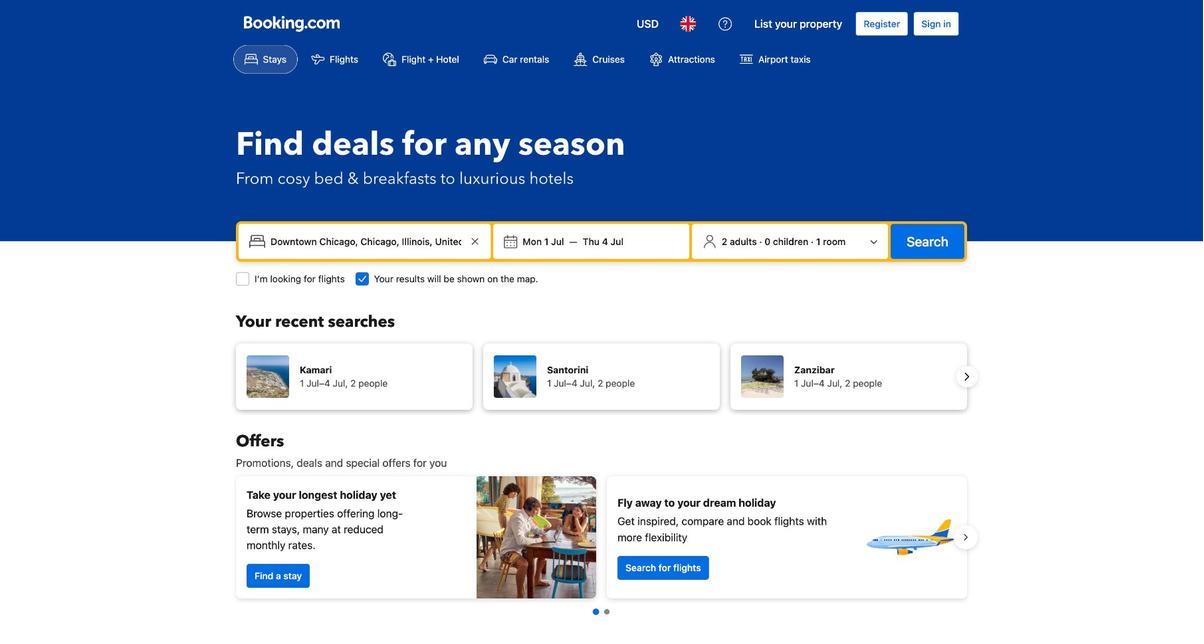 Task type: vqa. For each thing, say whether or not it's contained in the screenshot.
Take your longest holiday yet image
yes



Task type: describe. For each thing, give the bounding box(es) containing it.
Where are you going? field
[[265, 230, 467, 254]]

2 region from the top
[[225, 471, 978, 604]]

1 region from the top
[[225, 338, 978, 416]]

take your longest holiday yet image
[[477, 477, 596, 599]]

booking.com image
[[244, 16, 340, 32]]

fly away to your dream holiday image
[[864, 491, 957, 584]]



Task type: locate. For each thing, give the bounding box(es) containing it.
progress bar
[[593, 609, 610, 616]]

1 vertical spatial region
[[225, 471, 978, 604]]

0 vertical spatial region
[[225, 338, 978, 416]]

next image
[[959, 369, 975, 385]]

region
[[225, 338, 978, 416], [225, 471, 978, 604]]



